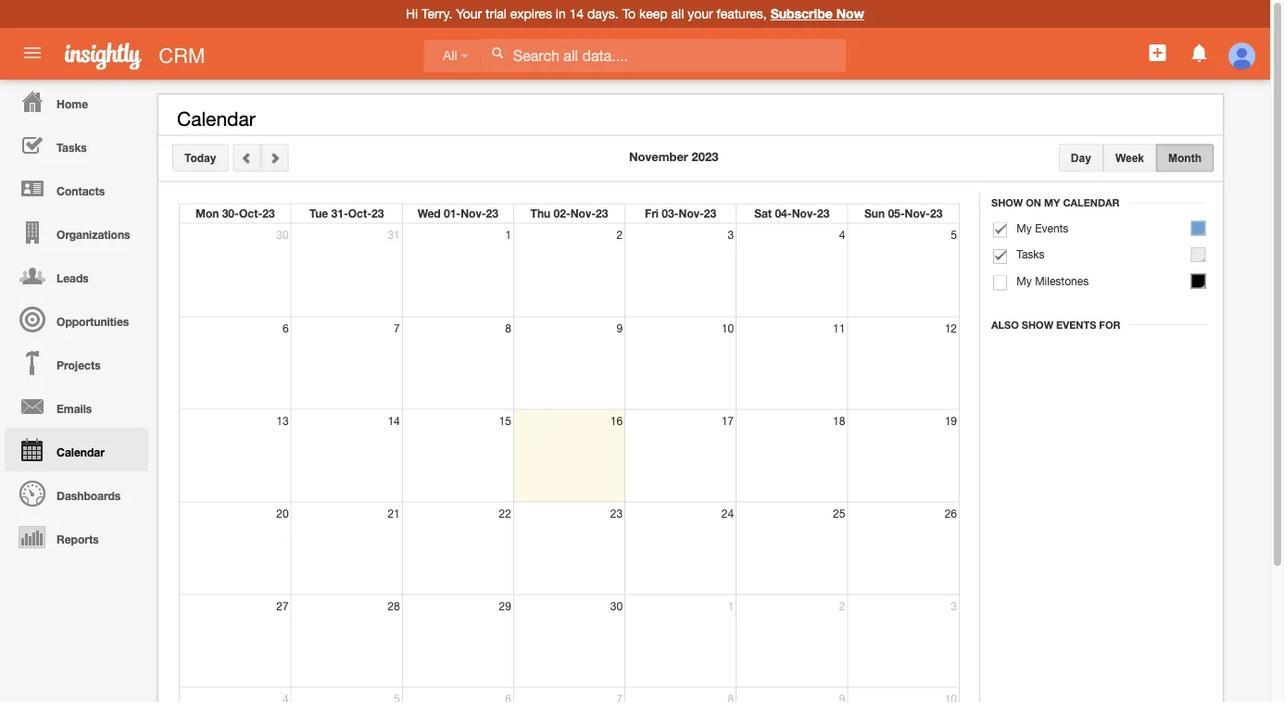 Task type: describe. For each thing, give the bounding box(es) containing it.
contacts
[[57, 184, 105, 197]]

thu
[[531, 207, 551, 220]]

31
[[388, 229, 400, 241]]

4
[[840, 229, 846, 241]]

next image
[[268, 152, 281, 165]]

2023
[[692, 150, 719, 164]]

my events
[[1017, 222, 1069, 235]]

fri
[[645, 207, 659, 220]]

30-
[[222, 207, 239, 220]]

your
[[688, 6, 713, 21]]

projects link
[[5, 341, 148, 385]]

sun 05-nov-23
[[865, 207, 943, 220]]

02-
[[554, 207, 571, 220]]

my for my milestones
[[1017, 274, 1033, 287]]

trial
[[486, 6, 507, 21]]

23 for thu 02-nov-23
[[596, 207, 608, 220]]

opportunities
[[57, 315, 129, 328]]

1 vertical spatial 1
[[728, 600, 734, 613]]

6
[[283, 322, 289, 335]]

sat 04-nov-23
[[755, 207, 830, 220]]

0 vertical spatial events
[[1036, 222, 1069, 235]]

notifications image
[[1189, 42, 1211, 64]]

wed 01-nov-23
[[418, 207, 499, 220]]

1 vertical spatial events
[[1057, 319, 1097, 331]]

also show events for
[[992, 319, 1121, 331]]

03-
[[662, 207, 679, 220]]

9
[[617, 322, 623, 335]]

also
[[992, 319, 1019, 331]]

white image
[[491, 46, 504, 59]]

milestones
[[1036, 274, 1089, 287]]

nov- for 02-
[[571, 207, 596, 220]]

day
[[1072, 152, 1092, 164]]

1 horizontal spatial 14
[[570, 6, 584, 21]]

projects
[[57, 359, 101, 372]]

november
[[629, 150, 689, 164]]

hi
[[406, 6, 418, 21]]

contacts link
[[5, 167, 148, 210]]

0 vertical spatial 3
[[728, 229, 734, 241]]

thu 02-nov-23
[[531, 207, 608, 220]]

reports link
[[5, 515, 148, 559]]

navigation containing home
[[0, 80, 148, 559]]

29
[[499, 600, 512, 613]]

1 vertical spatial 30
[[611, 600, 623, 613]]

0 vertical spatial show
[[992, 197, 1024, 209]]

13
[[277, 415, 289, 428]]

my milestones
[[1017, 274, 1089, 287]]

24
[[722, 508, 734, 521]]

calendar inside navigation
[[57, 446, 105, 459]]

My Events checkbox
[[994, 223, 1008, 238]]

1 vertical spatial show
[[1022, 319, 1054, 331]]

5
[[951, 229, 958, 241]]

terry.
[[422, 6, 453, 21]]

tasks link
[[5, 123, 148, 167]]

28
[[388, 600, 400, 613]]

My Milestones checkbox
[[994, 276, 1008, 291]]

0 horizontal spatial 2
[[617, 229, 623, 241]]

subscribe now link
[[771, 6, 865, 21]]

expires
[[511, 6, 552, 21]]

18
[[833, 415, 846, 428]]

0 vertical spatial my
[[1045, 197, 1061, 209]]

keep
[[640, 6, 668, 21]]

0 vertical spatial calendar
[[177, 108, 256, 130]]

leads
[[57, 272, 89, 285]]

to
[[623, 6, 636, 21]]

7
[[394, 322, 400, 335]]

emails
[[57, 402, 92, 415]]

22
[[499, 508, 512, 521]]

25
[[833, 508, 846, 521]]

tasks inside navigation
[[57, 141, 87, 154]]

emails link
[[5, 385, 148, 428]]

show on my calendar
[[992, 197, 1120, 209]]

today
[[184, 152, 216, 164]]

november 2023
[[629, 150, 719, 164]]

Search all data.... text field
[[481, 39, 846, 72]]

all
[[443, 49, 458, 63]]

nov- for 03-
[[679, 207, 704, 220]]

oct- for 30-
[[239, 207, 263, 220]]

oct- for 31-
[[348, 207, 372, 220]]

23 for mon 30-oct-23
[[263, 207, 275, 220]]

all link
[[425, 39, 481, 73]]



Task type: vqa. For each thing, say whether or not it's contained in the screenshot.


Task type: locate. For each thing, give the bounding box(es) containing it.
on
[[1026, 197, 1042, 209]]

1 vertical spatial tasks
[[1017, 248, 1045, 261]]

16
[[611, 415, 623, 428]]

nov- right 'sun'
[[905, 207, 931, 220]]

3 nov- from the left
[[679, 207, 704, 220]]

26
[[945, 508, 958, 521]]

now
[[837, 6, 865, 21]]

1 horizontal spatial 2
[[840, 600, 846, 613]]

month button
[[1157, 144, 1214, 172]]

1
[[505, 229, 512, 241], [728, 600, 734, 613]]

0 vertical spatial 30
[[277, 229, 289, 241]]

2
[[617, 229, 623, 241], [840, 600, 846, 613]]

day button
[[1059, 144, 1104, 172]]

days.
[[588, 6, 619, 21]]

8
[[505, 322, 512, 335]]

events left "for"
[[1057, 319, 1097, 331]]

features,
[[717, 6, 767, 21]]

my right my events option
[[1017, 222, 1033, 235]]

my
[[1045, 197, 1061, 209], [1017, 222, 1033, 235], [1017, 274, 1033, 287]]

oct- right tue
[[348, 207, 372, 220]]

week
[[1116, 152, 1145, 164]]

in
[[556, 6, 566, 21]]

10
[[722, 322, 734, 335]]

calendar
[[177, 108, 256, 130], [1064, 197, 1120, 209], [57, 446, 105, 459]]

nov-
[[461, 207, 486, 220], [571, 207, 596, 220], [679, 207, 704, 220], [792, 207, 818, 220], [905, 207, 931, 220]]

23 for wed 01-nov-23
[[486, 207, 499, 220]]

mon
[[196, 207, 219, 220]]

crm
[[159, 44, 205, 67]]

1 horizontal spatial 30
[[611, 600, 623, 613]]

my right the on
[[1045, 197, 1061, 209]]

23 for fri 03-nov-23
[[704, 207, 717, 220]]

calendar up today
[[177, 108, 256, 130]]

tue 31-oct-23
[[310, 207, 384, 220]]

tasks
[[57, 141, 87, 154], [1017, 248, 1045, 261]]

0 horizontal spatial tasks
[[57, 141, 87, 154]]

your
[[456, 6, 482, 21]]

05-
[[888, 207, 905, 220]]

0 vertical spatial 14
[[570, 6, 584, 21]]

month
[[1169, 152, 1202, 164]]

show left the on
[[992, 197, 1024, 209]]

19
[[945, 415, 958, 428]]

today button
[[172, 144, 228, 172]]

events down show on my calendar
[[1036, 222, 1069, 235]]

reports
[[57, 533, 99, 546]]

0 vertical spatial 2
[[617, 229, 623, 241]]

all
[[672, 6, 684, 21]]

tue
[[310, 207, 328, 220]]

11
[[833, 322, 846, 335]]

1 nov- from the left
[[461, 207, 486, 220]]

fri 03-nov-23
[[645, 207, 717, 220]]

nov- right sat
[[792, 207, 818, 220]]

nov- right wed
[[461, 207, 486, 220]]

sun
[[865, 207, 885, 220]]

sat
[[755, 207, 772, 220]]

nov- right fri
[[679, 207, 704, 220]]

5 nov- from the left
[[905, 207, 931, 220]]

Tasks checkbox
[[994, 249, 1008, 264]]

show
[[992, 197, 1024, 209], [1022, 319, 1054, 331]]

1 horizontal spatial tasks
[[1017, 248, 1045, 261]]

events
[[1036, 222, 1069, 235], [1057, 319, 1097, 331]]

30
[[277, 229, 289, 241], [611, 600, 623, 613]]

show right also
[[1022, 319, 1054, 331]]

1 horizontal spatial 3
[[951, 600, 958, 613]]

organizations link
[[5, 210, 148, 254]]

nov- right the thu
[[571, 207, 596, 220]]

1 horizontal spatial calendar
[[177, 108, 256, 130]]

oct- right mon
[[239, 207, 263, 220]]

my right my milestones option on the top of page
[[1017, 274, 1033, 287]]

2 oct- from the left
[[348, 207, 372, 220]]

2 vertical spatial my
[[1017, 274, 1033, 287]]

0 vertical spatial 1
[[505, 229, 512, 241]]

1 vertical spatial calendar
[[1064, 197, 1120, 209]]

calendar down day button
[[1064, 197, 1120, 209]]

27
[[277, 600, 289, 613]]

15
[[499, 415, 512, 428]]

2 nov- from the left
[[571, 207, 596, 220]]

31-
[[331, 207, 348, 220]]

opportunities link
[[5, 298, 148, 341]]

20
[[277, 508, 289, 521]]

21
[[388, 508, 400, 521]]

23 for sun 05-nov-23
[[931, 207, 943, 220]]

1 horizontal spatial oct-
[[348, 207, 372, 220]]

dashboards link
[[5, 472, 148, 515]]

0 horizontal spatial 1
[[505, 229, 512, 241]]

23 for tue 31-oct-23
[[372, 207, 384, 220]]

hi terry. your trial expires in 14 days. to keep all your features, subscribe now
[[406, 6, 865, 21]]

4 nov- from the left
[[792, 207, 818, 220]]

0 horizontal spatial calendar
[[57, 446, 105, 459]]

1 oct- from the left
[[239, 207, 263, 220]]

nov- for 04-
[[792, 207, 818, 220]]

23
[[263, 207, 275, 220], [372, 207, 384, 220], [486, 207, 499, 220], [596, 207, 608, 220], [704, 207, 717, 220], [818, 207, 830, 220], [931, 207, 943, 220], [611, 508, 623, 521]]

nov- for 01-
[[461, 207, 486, 220]]

home
[[57, 97, 88, 110]]

0 horizontal spatial 30
[[277, 229, 289, 241]]

subscribe
[[771, 6, 833, 21]]

week button
[[1104, 144, 1157, 172]]

0 horizontal spatial 3
[[728, 229, 734, 241]]

for
[[1100, 319, 1121, 331]]

my for my events
[[1017, 222, 1033, 235]]

tasks down my events
[[1017, 248, 1045, 261]]

0 horizontal spatial 14
[[388, 415, 400, 428]]

previous image
[[241, 152, 253, 165]]

organizations
[[57, 228, 130, 241]]

2 vertical spatial calendar
[[57, 446, 105, 459]]

0 vertical spatial tasks
[[57, 141, 87, 154]]

navigation
[[0, 80, 148, 559]]

04-
[[775, 207, 792, 220]]

2 horizontal spatial calendar
[[1064, 197, 1120, 209]]

1 horizontal spatial 1
[[728, 600, 734, 613]]

wed
[[418, 207, 441, 220]]

calendar link
[[5, 428, 148, 472]]

0 horizontal spatial oct-
[[239, 207, 263, 220]]

12
[[945, 322, 958, 335]]

01-
[[444, 207, 461, 220]]

oct-
[[239, 207, 263, 220], [348, 207, 372, 220]]

nov- for 05-
[[905, 207, 931, 220]]

tasks up 'contacts' "link"
[[57, 141, 87, 154]]

3
[[728, 229, 734, 241], [951, 600, 958, 613]]

1 vertical spatial 3
[[951, 600, 958, 613]]

1 vertical spatial 2
[[840, 600, 846, 613]]

calendar up dashboards link
[[57, 446, 105, 459]]

1 vertical spatial 14
[[388, 415, 400, 428]]

leads link
[[5, 254, 148, 298]]

23 for sat 04-nov-23
[[818, 207, 830, 220]]

1 vertical spatial my
[[1017, 222, 1033, 235]]

17
[[722, 415, 734, 428]]

home link
[[5, 80, 148, 123]]

mon 30-oct-23
[[196, 207, 275, 220]]



